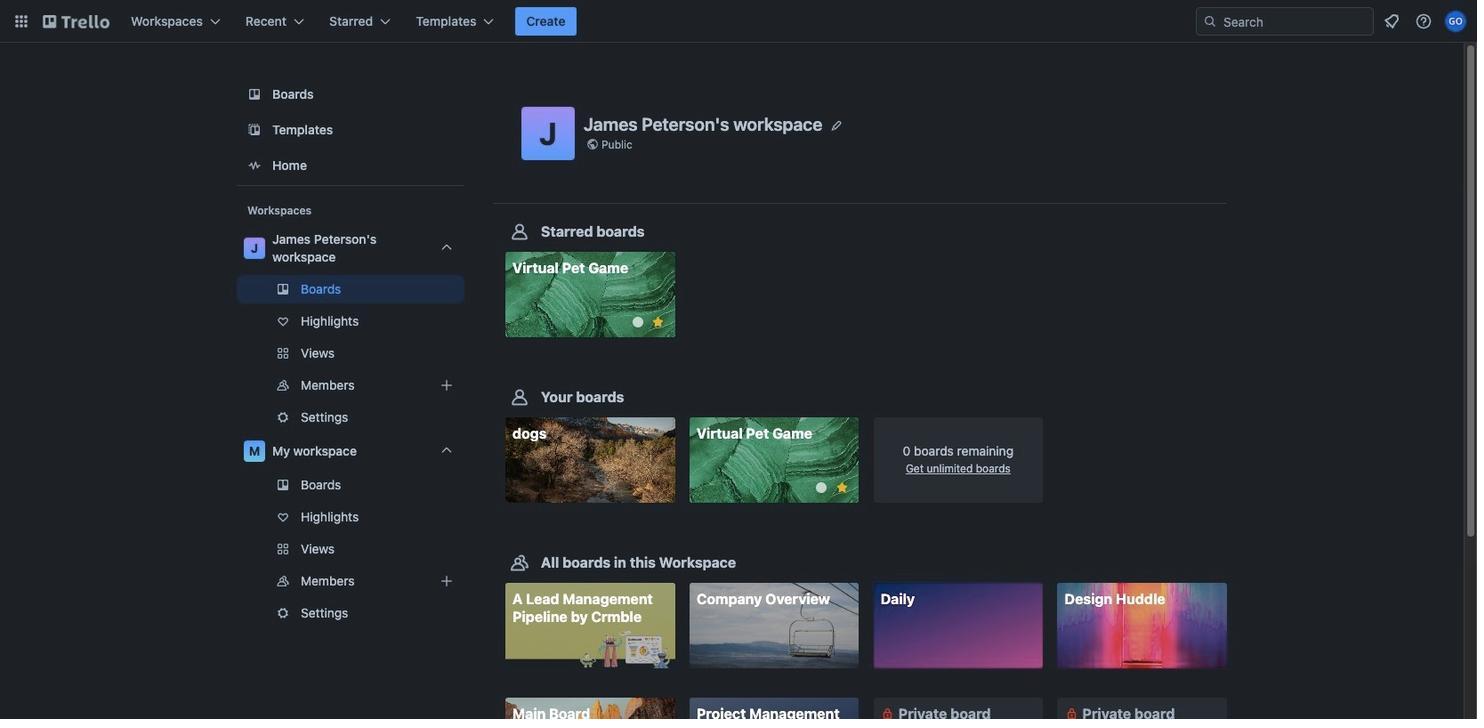 Task type: describe. For each thing, give the bounding box(es) containing it.
1 sm image from the left
[[879, 705, 897, 719]]

click to unstar this board. it will be removed from your starred list. image for the right the there is new activity on this board. image
[[835, 480, 851, 496]]

click to unstar this board. it will be removed from your starred list. image for the top the there is new activity on this board. image
[[650, 314, 666, 330]]

back to home image
[[43, 7, 110, 36]]

1 horizontal spatial there is new activity on this board. image
[[817, 483, 827, 493]]

add image
[[436, 571, 458, 592]]

Search field
[[1218, 9, 1374, 34]]

template board image
[[244, 119, 265, 141]]

0 notifications image
[[1382, 11, 1403, 32]]

0 vertical spatial there is new activity on this board. image
[[633, 317, 643, 328]]



Task type: locate. For each thing, give the bounding box(es) containing it.
sm image
[[879, 705, 897, 719], [1063, 705, 1081, 719]]

0 vertical spatial click to unstar this board. it will be removed from your starred list. image
[[650, 314, 666, 330]]

1 vertical spatial there is new activity on this board. image
[[817, 483, 827, 493]]

search image
[[1204, 14, 1218, 28]]

open information menu image
[[1416, 12, 1433, 30]]

board image
[[244, 84, 265, 105]]

there is new activity on this board. image
[[633, 317, 643, 328], [817, 483, 827, 493]]

click to unstar this board. it will be removed from your starred list. image
[[650, 314, 666, 330], [835, 480, 851, 496]]

1 vertical spatial click to unstar this board. it will be removed from your starred list. image
[[835, 480, 851, 496]]

1 horizontal spatial click to unstar this board. it will be removed from your starred list. image
[[835, 480, 851, 496]]

gary orlando (garyorlando) image
[[1446, 11, 1467, 32]]

0 horizontal spatial there is new activity on this board. image
[[633, 317, 643, 328]]

0 horizontal spatial click to unstar this board. it will be removed from your starred list. image
[[650, 314, 666, 330]]

add image
[[436, 375, 458, 396]]

primary element
[[0, 0, 1478, 43]]

1 horizontal spatial sm image
[[1063, 705, 1081, 719]]

home image
[[244, 155, 265, 176]]

0 horizontal spatial sm image
[[879, 705, 897, 719]]

2 sm image from the left
[[1063, 705, 1081, 719]]



Task type: vqa. For each thing, say whether or not it's contained in the screenshot.
Open information menu image
yes



